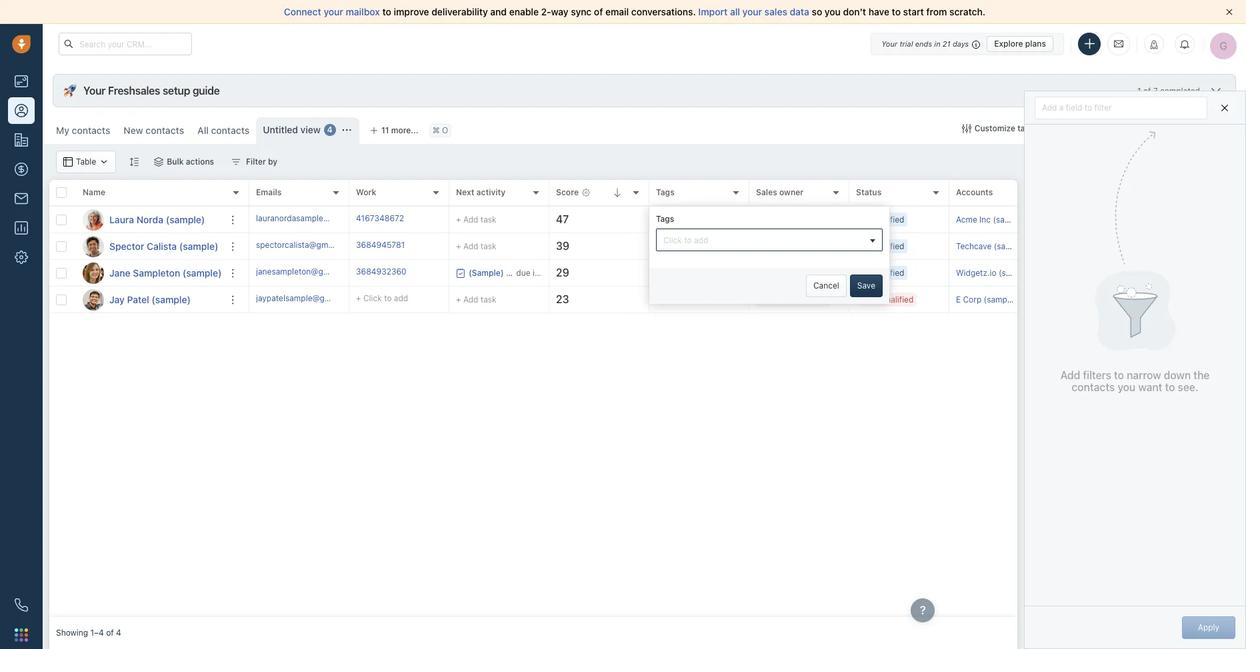 Task type: vqa. For each thing, say whether or not it's contained in the screenshot.
The Lauranordasample@Gmail.Com link
yes



Task type: describe. For each thing, give the bounding box(es) containing it.
e corp (sample)
[[957, 295, 1018, 305]]

add for 23
[[694, 295, 709, 305]]

spectorcalista@gmail.com 3684945781
[[256, 240, 405, 250]]

contacts for all contacts
[[211, 125, 250, 136]]

add for 29
[[694, 268, 709, 278]]

your for your trial ends in 21 days
[[882, 39, 898, 48]]

press space to select this row. row containing laura norda (sample)
[[49, 207, 250, 234]]

0 horizontal spatial import
[[699, 6, 728, 17]]

⌘
[[433, 126, 440, 136]]

sales
[[765, 6, 788, 17]]

press space to select this row. row containing 39
[[250, 234, 1077, 260]]

⌘ o
[[433, 126, 449, 136]]

jane
[[109, 267, 131, 279]]

table
[[76, 157, 96, 167]]

contacts for new contacts
[[146, 125, 184, 136]]

qualified for 39
[[871, 241, 905, 251]]

1 horizontal spatial of
[[594, 6, 603, 17]]

23
[[556, 294, 569, 306]]

0 vertical spatial you
[[825, 6, 841, 17]]

1 your from the left
[[324, 6, 344, 17]]

filter by button
[[223, 151, 286, 173]]

39
[[556, 240, 570, 252]]

0 horizontal spatial of
[[106, 629, 114, 639]]

tags inside grid
[[656, 188, 675, 198]]

style_myh0__igzzd8unmi image
[[130, 157, 139, 166]]

explore plans link
[[988, 36, 1054, 52]]

actions
[[186, 157, 214, 167]]

connect your mailbox to improve deliverability and enable 2-way sync of email conversations. import all your sales data so you don't have to start from scratch.
[[284, 6, 986, 17]]

status
[[857, 188, 882, 198]]

press space to select this row. row containing jane sampleton (sample)
[[49, 260, 250, 287]]

+ click to add for 29
[[656, 268, 709, 278]]

task for 39
[[481, 241, 497, 251]]

(sample) for laura norda (sample)
[[166, 214, 205, 225]]

container_wx8msf4aqz5i3rn1 image inside bulk actions button
[[154, 157, 164, 167]]

7
[[1154, 86, 1159, 96]]

connect
[[284, 6, 321, 17]]

jay
[[109, 294, 125, 305]]

my contacts
[[56, 125, 110, 136]]

robinson for 29
[[793, 268, 828, 278]]

add inside the add a field to filter button
[[1043, 102, 1058, 112]]

Click to add search field
[[660, 234, 866, 248]]

customize table
[[975, 123, 1038, 133]]

container_wx8msf4aqz5i3rn1 image inside table dropdown button
[[100, 157, 109, 167]]

add a field to filter
[[1043, 102, 1113, 112]]

lauranordasample@gmail.com
[[256, 213, 370, 223]]

by
[[268, 157, 278, 167]]

press space to select this row. row containing 23
[[250, 287, 1077, 314]]

29
[[556, 267, 570, 279]]

1 horizontal spatial container_wx8msf4aqz5i3rn1 image
[[456, 269, 466, 278]]

2 your from the left
[[743, 6, 763, 17]]

contact
[[1204, 123, 1234, 133]]

add for 47
[[694, 215, 709, 225]]

press space to select this row. row containing 29
[[250, 260, 1077, 287]]

field
[[1067, 102, 1083, 112]]

(sample) for jane sampleton (sample)
[[183, 267, 222, 279]]

j image for jane sampleton (sample)
[[83, 263, 104, 284]]

table button
[[56, 151, 116, 173]]

+ add task for 47
[[456, 214, 497, 224]]

click for 29
[[664, 268, 682, 278]]

2 tags from the top
[[656, 214, 675, 224]]

task for 47
[[481, 214, 497, 224]]

row group containing laura norda (sample)
[[49, 207, 250, 314]]

my
[[56, 125, 69, 136]]

untitled view 4
[[263, 124, 333, 135]]

trial
[[900, 39, 914, 48]]

contacts inside add filters to narrow down the contacts you want to see.
[[1072, 382, 1116, 394]]

11 more... button
[[363, 121, 426, 140]]

greg robinson for 39
[[773, 241, 828, 251]]

1
[[1138, 86, 1142, 96]]

container_wx8msf4aqz5i3rn1 image for table
[[63, 157, 73, 167]]

(sample) for e corp (sample)
[[984, 295, 1018, 305]]

cancel
[[814, 281, 840, 291]]

guide
[[193, 85, 220, 97]]

task for 23
[[481, 295, 497, 305]]

1 robinson from the top
[[793, 215, 828, 225]]

janesampleton@gmail.com link
[[256, 266, 357, 280]]

0 horizontal spatial 4
[[116, 629, 121, 639]]

all
[[730, 6, 740, 17]]

laura norda (sample) link
[[109, 213, 205, 226]]

contacts for my contacts
[[72, 125, 110, 136]]

deliverability
[[432, 6, 488, 17]]

start
[[904, 6, 925, 17]]

owner
[[780, 188, 804, 198]]

greg for 29
[[773, 268, 791, 278]]

all contacts
[[198, 125, 250, 136]]

spectorcalista@gmail.com link
[[256, 239, 355, 254]]

l image
[[83, 209, 104, 230]]

laura
[[109, 214, 134, 225]]

customize
[[975, 123, 1016, 133]]

grid containing 47
[[49, 180, 1077, 618]]

greg robinson for 23
[[773, 295, 828, 305]]

+ click to add for 23
[[656, 295, 709, 305]]

activity
[[477, 188, 506, 198]]

widgetz.io
[[957, 268, 997, 278]]

widgetz.io (sample) link
[[957, 268, 1033, 278]]

add for 39
[[694, 241, 709, 251]]

explore plans
[[995, 38, 1047, 48]]

spectorcalista@gmail.com
[[256, 240, 355, 250]]

lauranordasample@gmail.com link
[[256, 213, 370, 227]]

in
[[935, 39, 941, 48]]

work
[[356, 188, 377, 198]]

showing 1–4 of 4
[[56, 629, 121, 639]]

o
[[442, 126, 449, 136]]

jay patel (sample) link
[[109, 293, 191, 307]]

+ click to add for 39
[[656, 241, 709, 251]]

untitled view link
[[263, 123, 321, 137]]

emails
[[256, 188, 282, 198]]

setup
[[163, 85, 190, 97]]

showing
[[56, 629, 88, 639]]

to inside the add a field to filter button
[[1085, 102, 1093, 112]]

and
[[491, 6, 507, 17]]

corp
[[964, 295, 982, 305]]

click for 47
[[664, 215, 682, 225]]

press space to select this row. row containing jay patel (sample)
[[49, 287, 250, 314]]

robinson for 39
[[793, 241, 828, 251]]

name column header
[[76, 180, 250, 207]]

1 qualified from the top
[[871, 215, 905, 225]]

3684945781
[[356, 240, 405, 250]]

2-
[[541, 6, 551, 17]]

phone element
[[8, 592, 35, 619]]

21
[[943, 39, 951, 48]]

the
[[1194, 370, 1210, 382]]

days
[[953, 39, 969, 48]]

see.
[[1179, 382, 1199, 394]]

don't
[[844, 6, 867, 17]]

jaypatelsample@gmail.com link
[[256, 293, 359, 307]]

janesampleton@gmail.com 3684932360
[[256, 267, 407, 277]]

(sample) for jay patel (sample)
[[152, 294, 191, 305]]

+ click to add for 47
[[656, 215, 709, 225]]

score
[[556, 188, 579, 198]]

greg robinson for 29
[[773, 268, 828, 278]]



Task type: locate. For each thing, give the bounding box(es) containing it.
1 vertical spatial qualified
[[871, 241, 905, 251]]

j image for jay patel (sample)
[[83, 289, 104, 311]]

0 vertical spatial qualified
[[871, 215, 905, 225]]

import all your sales data link
[[699, 6, 812, 17]]

click for 23
[[664, 295, 682, 305]]

e
[[957, 295, 961, 305]]

your left mailbox
[[324, 6, 344, 17]]

connect your mailbox link
[[284, 6, 383, 17]]

2 + click to add from the top
[[656, 241, 709, 251]]

you left want
[[1118, 382, 1136, 394]]

of right '1'
[[1144, 86, 1152, 96]]

way
[[551, 6, 569, 17]]

your left freshsales
[[83, 85, 106, 97]]

import left all
[[699, 6, 728, 17]]

filters
[[1084, 370, 1112, 382]]

2 vertical spatial of
[[106, 629, 114, 639]]

spector
[[109, 241, 144, 252]]

(sample) right calista
[[179, 241, 218, 252]]

3 + click to add from the top
[[656, 268, 709, 278]]

email
[[606, 6, 629, 17]]

4 + click to add from the top
[[656, 295, 709, 305]]

0 vertical spatial import
[[699, 6, 728, 17]]

contacts down the add a field to filter button
[[1099, 123, 1132, 133]]

j image left jay
[[83, 289, 104, 311]]

2 greg robinson from the top
[[773, 241, 828, 251]]

close image
[[1227, 9, 1234, 15]]

all
[[198, 125, 209, 136]]

1 horizontal spatial your
[[882, 39, 898, 48]]

import down add a field to filter
[[1071, 123, 1097, 133]]

1 vertical spatial container_wx8msf4aqz5i3rn1 image
[[63, 157, 73, 167]]

new contacts button
[[117, 117, 191, 144], [124, 125, 184, 136]]

your right all
[[743, 6, 763, 17]]

from
[[927, 6, 948, 17]]

2 vertical spatial container_wx8msf4aqz5i3rn1 image
[[456, 269, 466, 278]]

to
[[383, 6, 392, 17], [892, 6, 901, 17], [1085, 102, 1093, 112], [685, 215, 692, 225], [685, 241, 692, 251], [685, 268, 692, 278], [384, 293, 392, 303], [685, 295, 692, 305], [1115, 370, 1125, 382], [1166, 382, 1176, 394]]

4 right the 'view'
[[327, 125, 333, 135]]

table
[[1018, 123, 1038, 133]]

inc
[[980, 215, 991, 225]]

contacts right all
[[211, 125, 250, 136]]

3684945781 link
[[356, 239, 405, 254]]

completed
[[1161, 86, 1201, 96]]

0 vertical spatial task
[[481, 214, 497, 224]]

4167348672
[[356, 213, 404, 223]]

2 greg from the top
[[773, 241, 791, 251]]

4 inside untitled view 4
[[327, 125, 333, 135]]

e corp (sample) link
[[957, 295, 1018, 305]]

1 horizontal spatial your
[[743, 6, 763, 17]]

2 robinson from the top
[[793, 241, 828, 251]]

j image left jane at the left top of page
[[83, 263, 104, 284]]

ends
[[916, 39, 933, 48]]

sync
[[571, 6, 592, 17]]

contacts right new
[[146, 125, 184, 136]]

qualified
[[871, 215, 905, 225], [871, 241, 905, 251], [871, 268, 905, 278]]

acme inc (sample)
[[957, 215, 1027, 225]]

spector calista (sample)
[[109, 241, 218, 252]]

add a field to filter button
[[1035, 96, 1208, 119]]

container_wx8msf4aqz5i3rn1 image inside table dropdown button
[[63, 157, 73, 167]]

mailbox
[[346, 6, 380, 17]]

2 j image from the top
[[83, 289, 104, 311]]

Search your CRM... text field
[[59, 33, 192, 55]]

your for your freshsales setup guide
[[83, 85, 106, 97]]

narrow
[[1128, 370, 1162, 382]]

jane sampleton (sample)
[[109, 267, 222, 279]]

greg robinson
[[773, 215, 828, 225], [773, 241, 828, 251], [773, 268, 828, 278], [773, 295, 828, 305]]

data
[[790, 6, 810, 17]]

name
[[83, 188, 105, 198]]

filter
[[1095, 102, 1113, 112]]

(sample) for spector calista (sample)
[[179, 241, 218, 252]]

greg for 23
[[773, 295, 791, 305]]

calista
[[147, 241, 177, 252]]

1 greg robinson from the top
[[773, 215, 828, 225]]

bulk actions button
[[146, 151, 223, 173]]

your
[[324, 6, 344, 17], [743, 6, 763, 17]]

1 vertical spatial tags
[[656, 214, 675, 224]]

0 horizontal spatial your
[[83, 85, 106, 97]]

view
[[301, 124, 321, 135]]

2 horizontal spatial of
[[1144, 86, 1152, 96]]

(sample) down widgetz.io (sample) 'link'
[[984, 295, 1018, 305]]

1 greg from the top
[[773, 215, 791, 225]]

jaypatelsample@gmail.com
[[256, 293, 359, 303]]

11
[[382, 125, 389, 135]]

1 vertical spatial your
[[83, 85, 106, 97]]

0 vertical spatial j image
[[83, 263, 104, 284]]

freshworks switcher image
[[15, 629, 28, 642]]

grid
[[49, 180, 1077, 618]]

0 horizontal spatial container_wx8msf4aqz5i3rn1 image
[[63, 157, 73, 167]]

1 horizontal spatial you
[[1118, 382, 1136, 394]]

email image
[[1115, 38, 1124, 50]]

0 horizontal spatial you
[[825, 6, 841, 17]]

container_wx8msf4aqz5i3rn1 image
[[962, 124, 972, 133], [63, 157, 73, 167], [456, 269, 466, 278]]

contacts for import contacts
[[1099, 123, 1132, 133]]

import contacts group
[[1053, 117, 1162, 140]]

0 vertical spatial + add task
[[456, 214, 497, 224]]

1–4
[[90, 629, 104, 639]]

techcave (sample) link
[[957, 241, 1028, 251]]

1 horizontal spatial import
[[1071, 123, 1097, 133]]

scratch.
[[950, 6, 986, 17]]

filter
[[246, 157, 266, 167]]

add contact button
[[1169, 117, 1240, 140]]

s image
[[83, 236, 104, 257]]

next
[[456, 188, 475, 198]]

more...
[[391, 125, 419, 135]]

phone image
[[15, 599, 28, 612]]

so
[[812, 6, 823, 17]]

3 greg robinson from the top
[[773, 268, 828, 278]]

1 vertical spatial you
[[1118, 382, 1136, 394]]

press space to select this row. row
[[49, 207, 250, 234], [250, 207, 1077, 234], [49, 234, 250, 260], [250, 234, 1077, 260], [49, 260, 250, 287], [250, 260, 1077, 287], [49, 287, 250, 314], [250, 287, 1077, 314]]

2 row group from the left
[[250, 207, 1077, 314]]

new contacts
[[124, 125, 184, 136]]

3 qualified from the top
[[871, 268, 905, 278]]

2 horizontal spatial container_wx8msf4aqz5i3rn1 image
[[962, 124, 972, 133]]

acme
[[957, 215, 978, 225]]

(sample) right sampleton
[[183, 267, 222, 279]]

2 task from the top
[[481, 241, 497, 251]]

robinson for 23
[[793, 295, 828, 305]]

jaypatelsample@gmail.com + click to add
[[256, 293, 408, 303]]

container_wx8msf4aqz5i3rn1 image
[[342, 125, 352, 135], [100, 157, 109, 167], [154, 157, 164, 167], [232, 157, 241, 167], [760, 242, 769, 251], [760, 269, 769, 278], [760, 295, 769, 305]]

+ add task for 23
[[456, 295, 497, 305]]

1 + click to add from the top
[[656, 215, 709, 225]]

import
[[699, 6, 728, 17], [1071, 123, 1097, 133]]

new
[[124, 125, 143, 136]]

you right so
[[825, 6, 841, 17]]

task
[[481, 214, 497, 224], [481, 241, 497, 251], [481, 295, 497, 305]]

techcave
[[957, 241, 992, 251]]

add inside add filters to narrow down the contacts you want to see.
[[1061, 370, 1081, 382]]

j image
[[83, 263, 104, 284], [83, 289, 104, 311]]

tags
[[656, 188, 675, 198], [656, 214, 675, 224]]

improve
[[394, 6, 429, 17]]

unqualified
[[871, 295, 914, 305]]

1 vertical spatial + add task
[[456, 241, 497, 251]]

of right sync
[[594, 6, 603, 17]]

you inside add filters to narrow down the contacts you want to see.
[[1118, 382, 1136, 394]]

your left trial on the right top of the page
[[882, 39, 898, 48]]

1 + add task from the top
[[456, 214, 497, 224]]

next activity
[[456, 188, 506, 198]]

11 more...
[[382, 125, 419, 135]]

of right 1–4 on the bottom left of page
[[106, 629, 114, 639]]

1 row group from the left
[[49, 207, 250, 314]]

1 vertical spatial j image
[[83, 289, 104, 311]]

norda
[[137, 214, 164, 225]]

press space to select this row. row containing spector calista (sample)
[[49, 234, 250, 260]]

2 vertical spatial + add task
[[456, 295, 497, 305]]

conversations.
[[632, 6, 696, 17]]

(sample) for acme inc (sample)
[[994, 215, 1027, 225]]

1 task from the top
[[481, 214, 497, 224]]

name row
[[49, 180, 250, 207]]

contacts right the my
[[72, 125, 110, 136]]

greg
[[773, 215, 791, 225], [773, 241, 791, 251], [773, 268, 791, 278], [773, 295, 791, 305]]

accounts
[[957, 188, 994, 198]]

2 vertical spatial task
[[481, 295, 497, 305]]

your trial ends in 21 days
[[882, 39, 969, 48]]

row group
[[49, 207, 250, 314], [250, 207, 1077, 314]]

your freshsales setup guide
[[83, 85, 220, 97]]

contacts inside button
[[1099, 123, 1132, 133]]

3 greg from the top
[[773, 268, 791, 278]]

all contacts button
[[191, 117, 256, 144], [198, 125, 250, 136]]

0 vertical spatial your
[[882, 39, 898, 48]]

2 vertical spatial qualified
[[871, 268, 905, 278]]

save
[[858, 281, 876, 291]]

+
[[456, 214, 461, 224], [656, 215, 662, 225], [456, 241, 461, 251], [656, 241, 662, 251], [656, 268, 662, 278], [356, 293, 361, 303], [456, 295, 461, 305], [656, 295, 662, 305]]

container_wx8msf4aqz5i3rn1 image for customize table
[[962, 124, 972, 133]]

patel
[[127, 294, 149, 305]]

4 greg robinson from the top
[[773, 295, 828, 305]]

4 right 1–4 on the bottom left of page
[[116, 629, 121, 639]]

(sample) up spector calista (sample)
[[166, 214, 205, 225]]

import inside button
[[1071, 123, 1097, 133]]

2 qualified from the top
[[871, 241, 905, 251]]

press space to select this row. row containing 47
[[250, 207, 1077, 234]]

3 task from the top
[[481, 295, 497, 305]]

(sample) up widgetz.io (sample) 'link'
[[994, 241, 1028, 251]]

container_wx8msf4aqz5i3rn1 image inside filter by button
[[232, 157, 241, 167]]

0 vertical spatial of
[[594, 6, 603, 17]]

47
[[556, 214, 569, 226]]

greg for 39
[[773, 241, 791, 251]]

(sample) right inc
[[994, 215, 1027, 225]]

1 vertical spatial task
[[481, 241, 497, 251]]

row group containing 47
[[250, 207, 1077, 314]]

0 vertical spatial container_wx8msf4aqz5i3rn1 image
[[962, 124, 972, 133]]

1 vertical spatial import
[[1071, 123, 1097, 133]]

jay patel (sample)
[[109, 294, 191, 305]]

jane sampleton (sample) link
[[109, 267, 222, 280]]

2 + add task from the top
[[456, 241, 497, 251]]

0 horizontal spatial your
[[324, 6, 344, 17]]

1 vertical spatial of
[[1144, 86, 1152, 96]]

add
[[694, 215, 709, 225], [694, 241, 709, 251], [694, 268, 709, 278], [394, 293, 408, 303], [694, 295, 709, 305]]

laura norda (sample)
[[109, 214, 205, 225]]

container_wx8msf4aqz5i3rn1 image inside customize table button
[[962, 124, 972, 133]]

contacts left narrow
[[1072, 382, 1116, 394]]

freshsales
[[108, 85, 160, 97]]

+ add task for 39
[[456, 241, 497, 251]]

click for 39
[[664, 241, 682, 251]]

add inside add contact button
[[1187, 123, 1202, 133]]

untitled
[[263, 124, 298, 135]]

1 tags from the top
[[656, 188, 675, 198]]

4167348672 link
[[356, 213, 404, 227]]

(sample) down techcave (sample) link
[[999, 268, 1033, 278]]

qualified for 29
[[871, 268, 905, 278]]

1 j image from the top
[[83, 263, 104, 284]]

3 + add task from the top
[[456, 295, 497, 305]]

4 robinson from the top
[[793, 295, 828, 305]]

0 vertical spatial tags
[[656, 188, 675, 198]]

1 vertical spatial 4
[[116, 629, 121, 639]]

3 robinson from the top
[[793, 268, 828, 278]]

4 greg from the top
[[773, 295, 791, 305]]

0 vertical spatial 4
[[327, 125, 333, 135]]

contacts
[[1099, 123, 1132, 133], [72, 125, 110, 136], [146, 125, 184, 136], [211, 125, 250, 136], [1072, 382, 1116, 394]]

1 horizontal spatial 4
[[327, 125, 333, 135]]

(sample) down jane sampleton (sample) link
[[152, 294, 191, 305]]



